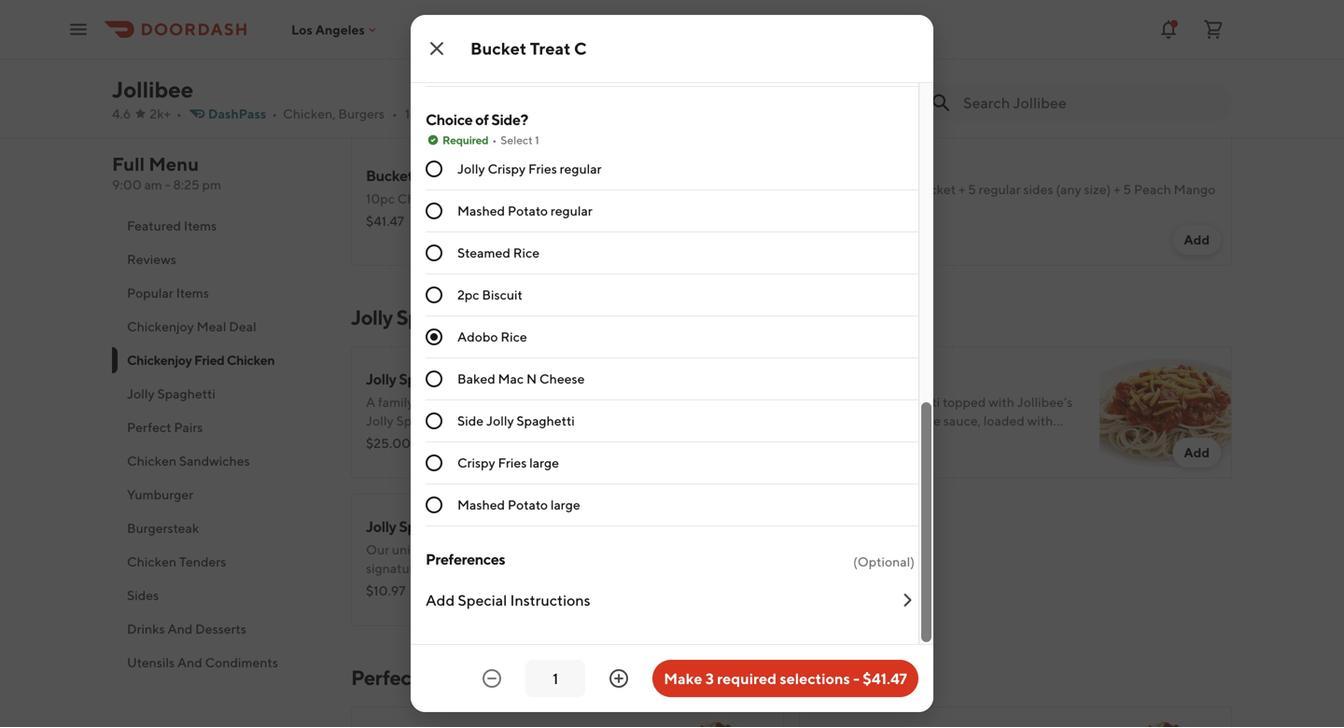 Task type: describe. For each thing, give the bounding box(es) containing it.
sides inside button
[[127, 588, 159, 603]]

steamed rice
[[457, 245, 540, 260]]

jollibee's inside jolly spaghetti w/ drink our unique spaghetti topped with jollibee's signature sweet-style sauce, loaded with chunky slices of savory ham, ground meat, and hotdog.
[[569, 542, 625, 557]]

biscuit inside choice of side? group
[[482, 287, 523, 302]]

jolly up the family
[[366, 370, 396, 388]]

2 pc chickenjoy w/ jolly spaghetti & drink image
[[1100, 707, 1232, 727]]

perfect pairs inside button
[[127, 420, 203, 435]]

treat for bucket treat c
[[530, 38, 571, 58]]

0 horizontal spatial pack
[[417, 394, 446, 410]]

spaghetti inside jolly spaghetti w/ drink our unique spaghetti topped with jollibee's signature sweet-style sauce, loaded with chunky slices of savory ham, ground meat, and hotdog.
[[436, 542, 492, 557]]

2 crispy fries large radio from the top
[[426, 455, 442, 471]]

and inside jolly spaghetti w/ drink our unique spaghetti topped with jollibee's signature sweet-style sauce, loaded with chunky slices of savory ham, ground meat, and hotdog.
[[366, 598, 388, 613]]

$41.47 inside button
[[863, 670, 907, 687]]

2k+
[[150, 106, 171, 121]]

0 vertical spatial chicken
[[227, 352, 275, 368]]

choice
[[426, 111, 473, 128]]

regular inside 6pc chickenjoy bucket + 2 regular sides (any size) $24.39
[[974, 43, 1020, 59]]

crispy for crispy fries large option in the group
[[457, 15, 495, 31]]

spaghetti inside choice of side? group
[[517, 413, 575, 428]]

bucket treat c 10pc chickenjoy bucket + 3 regular sides (any size) $41.47 add
[[366, 167, 762, 247]]

fries for 1st crispy fries large option from the bottom
[[498, 455, 527, 470]]

of inside our unique spaghetti topped with jollibee's signature sweet-style sauce, loaded with chunky slices of savory ham, ground meat, and hotdog.
[[895, 432, 907, 447]]

mi
[[413, 106, 427, 121]]

close bucket treat c image
[[426, 37, 448, 60]]

89% (73)
[[878, 435, 929, 451]]

make
[[664, 670, 702, 687]]

topped inside jolly spaghetti w/ drink our unique spaghetti topped with jollibee's signature sweet-style sauce, loaded with chunky slices of savory ham, ground meat, and hotdog.
[[495, 542, 538, 557]]

and inside our unique spaghetti topped with jollibee's signature sweet-style sauce, loaded with chunky slices of savory ham, ground meat, and hotdog.
[[814, 450, 836, 466]]

crispy fries large group
[[426, 0, 919, 87]]

mashed for mashed potato regular
[[457, 203, 505, 218]]

add special instructions
[[426, 591, 591, 609]]

our unique spaghetti topped with jollibee's signature sweet-style sauce, loaded with chunky slices of savory ham, ground meat, and hotdog.
[[814, 394, 1073, 466]]

baked
[[457, 371, 495, 386]]

bucket inside 'dialog'
[[470, 38, 527, 58]]

our inside jolly spaghetti w/ drink our unique spaghetti topped with jollibee's signature sweet-style sauce, loaded with chunky slices of savory ham, ground meat, and hotdog.
[[366, 542, 389, 557]]

94%
[[441, 435, 466, 451]]

• for 2k+ •
[[176, 106, 182, 121]]

unique inside jolly spaghetti w/ drink our unique spaghetti topped with jollibee's signature sweet-style sauce, loaded with chunky slices of savory ham, ground meat, and hotdog.
[[392, 542, 433, 557]]

drumstick
[[378, 34, 437, 49]]

potato for large
[[508, 497, 548, 512]]

• left mi at the top of page
[[392, 106, 398, 121]]

$24.39
[[814, 66, 855, 81]]

topped inside our unique spaghetti topped with jollibee's signature sweet-style sauce, loaded with chunky slices of savory ham, ground meat, and hotdog.
[[943, 394, 986, 410]]

3 inside button
[[705, 670, 714, 687]]

reviews
[[127, 252, 176, 267]]

loaded inside jolly spaghetti w/ drink our unique spaghetti topped with jollibee's signature sweet-style sauce, loaded with chunky slices of savory ham, ground meat, and hotdog.
[[536, 561, 577, 576]]

sweet- inside our unique spaghetti topped with jollibee's signature sweet-style sauce, loaded with chunky slices of savory ham, ground meat, and hotdog.
[[872, 413, 913, 428]]

and down chicken
[[489, 71, 512, 87]]

signature inside jolly spaghetti w/ drink our unique spaghetti topped with jollibee's signature sweet-style sauce, loaded with chunky slices of savory ham, ground meat, and hotdog.
[[366, 561, 421, 576]]

chickenjoy fried chicken
[[127, 352, 275, 368]]

c for bucket treat c
[[574, 38, 587, 58]]

10pc
[[366, 191, 395, 206]]

of inside jolly spaghetti family pack a family pack of our signature sweet-style jolly spaghetti. serves 3-5
[[448, 394, 460, 410]]

large for 1st crispy fries large option from the bottom
[[529, 455, 559, 470]]

selections
[[780, 670, 850, 687]]

select
[[501, 133, 533, 147]]

los angeles
[[291, 22, 365, 37]]

$10.97
[[366, 583, 406, 598]]

2 pc chickenjoy w/ biscuit + 1 side & drink a drumstick and thigh of our signature chickenjoy fried chicken served with 1 side. choose from regular and spicy.
[[366, 10, 639, 87]]

large for crispy fries large option in the group
[[529, 15, 559, 31]]

- for 3
[[853, 670, 860, 687]]

jolly spaghetti image
[[1100, 346, 1232, 479]]

(11)
[[461, 583, 480, 598]]

w/ inside "2 pc chickenjoy w/ biscuit + 1 side & drink a drumstick and thigh of our signature chickenjoy fried chicken served with 1 side. choose from regular and spicy."
[[473, 10, 491, 28]]

pc
[[377, 10, 394, 28]]

hotdog. inside our unique spaghetti topped with jollibee's signature sweet-style sauce, loaded with chunky slices of savory ham, ground meat, and hotdog.
[[839, 450, 885, 466]]

1 vertical spatial perfect pairs
[[351, 666, 467, 690]]

sides inside bucket treat c 10pc chickenjoy bucket + 3 regular sides (any size) $41.47 add
[[581, 191, 611, 206]]

served
[[515, 53, 555, 68]]

2 pc chickenjoy w/ biscuit + 1 side & drink image
[[652, 0, 784, 119]]

a inside jolly spaghetti family pack a family pack of our signature sweet-style jolly spaghetti. serves 3-5
[[366, 394, 375, 410]]

perfect pairs button
[[112, 411, 329, 444]]

yumburger button
[[112, 478, 329, 512]]

signature inside "2 pc chickenjoy w/ biscuit + 1 side & drink a drumstick and thigh of our signature chickenjoy fried chicken served with 1 side. choose from regular and spicy."
[[536, 34, 591, 49]]

desserts
[[195, 621, 246, 637]]

chicken sandwiches button
[[112, 444, 329, 478]]

chickenjoy inside button
[[127, 319, 194, 334]]

2pc Biscuit radio
[[426, 287, 442, 303]]

regular inside bucket treat c 10pc chickenjoy bucket + 3 regular sides (any size) $41.47 add
[[532, 191, 578, 206]]

chicken for chicken sandwiches
[[127, 453, 176, 469]]

(any inside bucket treat c 10pc chickenjoy bucket + 3 regular sides (any size) $41.47 add
[[614, 191, 639, 206]]

full menu 9:00 am - 8:25 pm
[[112, 153, 221, 192]]

a inside "2 pc chickenjoy w/ biscuit + 1 side & drink a drumstick and thigh of our signature chickenjoy fried chicken served with 1 side. choose from regular and spicy."
[[366, 34, 375, 49]]

3-
[[502, 413, 515, 428]]

make 3 required selections - $41.47
[[664, 670, 907, 687]]

slices inside our unique spaghetti topped with jollibee's signature sweet-style sauce, loaded with chunky slices of savory ham, ground meat, and hotdog.
[[860, 432, 892, 447]]

spicy.
[[514, 71, 547, 87]]

12pc chickenjoy bucket + 5 regular sides (any size) + 5 peach mango pies $70.75
[[814, 182, 1216, 238]]

preferences
[[426, 550, 505, 568]]

1 horizontal spatial 5
[[968, 182, 976, 197]]

choice of side? group
[[426, 109, 919, 526]]

popular items
[[127, 285, 209, 301]]

spaghetti inside button
[[157, 386, 215, 401]]

• for $10.97 •
[[409, 583, 415, 598]]

utensils and condiments
[[127, 655, 278, 670]]

jolly spaghetti family pack image
[[652, 346, 784, 479]]

jolly spaghetti w/ drink our unique spaghetti topped with jollibee's signature sweet-style sauce, loaded with chunky slices of savory ham, ground meat, and hotdog.
[[366, 518, 625, 613]]

featured
[[127, 218, 181, 233]]

jollibee's inside our unique spaghetti topped with jollibee's signature sweet-style sauce, loaded with chunky slices of savory ham, ground meat, and hotdog.
[[1017, 394, 1073, 410]]

2 pc chickenjoy w/ jolly spaghetti image
[[652, 707, 784, 727]]

of inside choice of side? group
[[475, 111, 489, 128]]

mango
[[1174, 182, 1216, 197]]

jolly spaghetti w/ drink image
[[652, 494, 784, 626]]

dashpass •
[[208, 106, 277, 121]]

our inside our unique spaghetti topped with jollibee's signature sweet-style sauce, loaded with chunky slices of savory ham, ground meat, and hotdog.
[[814, 394, 837, 410]]

jolly inside jolly spaghetti w/ drink our unique spaghetti topped with jollibee's signature sweet-style sauce, loaded with chunky slices of savory ham, ground meat, and hotdog.
[[366, 518, 396, 535]]

(any for sides
[[1056, 182, 1082, 197]]

large for 2nd mashed potato large option from the top
[[551, 497, 580, 512]]

$8.53 •
[[814, 435, 857, 451]]

+ inside 6pc chickenjoy bucket + 2 regular sides (any size) $24.39
[[954, 43, 961, 59]]

(optional)
[[853, 554, 915, 569]]

reviews button
[[112, 243, 329, 276]]

2pc
[[457, 287, 479, 302]]

2pc biscuit
[[457, 287, 523, 302]]

slices inside jolly spaghetti w/ drink our unique spaghetti topped with jollibee's signature sweet-style sauce, loaded with chunky slices of savory ham, ground meat, and hotdog.
[[412, 579, 444, 595]]

am
[[144, 177, 162, 192]]

mashed potato large radio inside crispy fries large group
[[426, 57, 442, 74]]

jolly spaghetti family pack a family pack of our signature sweet-style jolly spaghetti. serves 3-5
[[366, 370, 612, 428]]

sides inside 6pc chickenjoy bucket + 2 regular sides (any size) $24.39
[[1023, 43, 1055, 59]]

size) for sides
[[1084, 182, 1111, 197]]

sandwiches
[[179, 453, 250, 469]]

Adobo Rice radio
[[426, 329, 442, 345]]

chicken
[[466, 53, 512, 68]]

chickenjoy up close bucket treat c icon
[[396, 10, 470, 28]]

choose
[[366, 71, 412, 87]]

• for $8.53 •
[[852, 435, 857, 451]]

featured items button
[[112, 209, 329, 243]]

add special instructions button
[[426, 575, 919, 625]]

jollibee
[[112, 76, 193, 103]]

chunky inside jolly spaghetti w/ drink our unique spaghetti topped with jollibee's signature sweet-style sauce, loaded with chunky slices of savory ham, ground meat, and hotdog.
[[366, 579, 409, 595]]

and up fried
[[440, 34, 462, 49]]

2 mashed potato large radio from the top
[[426, 497, 442, 513]]

with inside "2 pc chickenjoy w/ biscuit + 1 side & drink a drumstick and thigh of our signature chickenjoy fried chicken served with 1 side. choose from regular and spicy."
[[557, 53, 583, 68]]

spaghetti inside jolly spaghetti family pack a family pack of our signature sweet-style jolly spaghetti. serves 3-5
[[399, 370, 464, 388]]

meat, inside jolly spaghetti w/ drink our unique spaghetti topped with jollibee's signature sweet-style sauce, loaded with chunky slices of savory ham, ground meat, and hotdog.
[[579, 579, 613, 595]]

drinks
[[127, 621, 165, 637]]

ham, inside jolly spaghetti w/ drink our unique spaghetti topped with jollibee's signature sweet-style sauce, loaded with chunky slices of savory ham, ground meat, and hotdog.
[[502, 579, 531, 595]]

regular inside 12pc chickenjoy bucket + 5 regular sides (any size) + 5 peach mango pies $70.75
[[979, 182, 1021, 197]]

1 vertical spatial fries
[[528, 161, 557, 176]]

crispy for 1st crispy fries large option from the bottom
[[457, 455, 495, 470]]

81% (11)
[[435, 583, 480, 598]]

ham, inside our unique spaghetti topped with jollibee's signature sweet-style sauce, loaded with chunky slices of savory ham, ground meat, and hotdog.
[[950, 432, 979, 447]]

potato for regular
[[508, 203, 548, 218]]

required
[[442, 133, 488, 147]]

1 vertical spatial crispy
[[488, 161, 526, 176]]

• select 1
[[492, 133, 539, 147]]

items for featured items
[[184, 218, 217, 233]]

condiments
[[205, 655, 278, 670]]

crispy fries large for 1st crispy fries large option from the bottom
[[457, 455, 559, 470]]

spaghetti inside jolly spaghetti w/ drink our unique spaghetti topped with jollibee's signature sweet-style sauce, loaded with chunky slices of savory ham, ground meat, and hotdog.
[[399, 518, 464, 535]]

chicken tenders
[[127, 554, 226, 569]]

our inside jolly spaghetti family pack a family pack of our signature sweet-style jolly spaghetti. serves 3-5
[[463, 394, 483, 410]]

1 left mi at the top of page
[[405, 106, 410, 121]]

bucket treat c dialog
[[411, 0, 933, 712]]

increase quantity by 1 image
[[608, 667, 630, 690]]

los angeles button
[[291, 22, 380, 37]]

jolly up $25.00 at the bottom of the page
[[366, 413, 394, 428]]

pm
[[202, 177, 221, 192]]

2 horizontal spatial 5
[[1123, 182, 1131, 197]]

5 inside jolly spaghetti family pack a family pack of our signature sweet-style jolly spaghetti. serves 3-5
[[515, 413, 524, 428]]

0 vertical spatial pack
[[513, 370, 545, 388]]

1 inside choice of side? group
[[535, 133, 539, 147]]

Jolly Crispy Fries regular radio
[[426, 161, 442, 177]]

sauce, inside jolly spaghetti w/ drink our unique spaghetti topped with jollibee's signature sweet-style sauce, loaded with chunky slices of savory ham, ground meat, and hotdog.
[[495, 561, 533, 576]]

drink inside "2 pc chickenjoy w/ biscuit + 1 side & drink a drumstick and thigh of our signature chickenjoy fried chicken served with 1 side. choose from regular and spicy."
[[604, 10, 639, 28]]

and for drinks
[[168, 621, 193, 637]]

drinks and desserts
[[127, 621, 246, 637]]

special
[[458, 591, 507, 609]]

9:00
[[112, 177, 142, 192]]

family
[[378, 394, 414, 410]]

peach
[[1134, 182, 1171, 197]]



Task type: vqa. For each thing, say whether or not it's contained in the screenshot.
'Fries'
yes



Task type: locate. For each thing, give the bounding box(es) containing it.
fries for crispy fries large option in the group
[[498, 15, 527, 31]]

mashed for mashed potato large
[[457, 497, 505, 512]]

crispy up thigh
[[457, 15, 495, 31]]

pairs inside perfect pairs button
[[174, 420, 203, 435]]

2 horizontal spatial style
[[913, 413, 941, 428]]

$25.00
[[366, 435, 411, 451]]

1 horizontal spatial savory
[[909, 432, 947, 447]]

regular inside "2 pc chickenjoy w/ biscuit + 1 side & drink a drumstick and thigh of our signature chickenjoy fried chicken served with 1 side. choose from regular and spicy."
[[445, 71, 487, 87]]

drink right "&"
[[604, 10, 639, 28]]

0 items, open order cart image
[[1202, 18, 1225, 41]]

treat inside bucket treat c 10pc chickenjoy bucket + 3 regular sides (any size) $41.47 add
[[416, 167, 450, 184]]

side up 94% (18)
[[457, 413, 484, 428]]

slices
[[860, 432, 892, 447], [412, 579, 444, 595]]

family
[[467, 370, 510, 388]]

crispy fries large inside choice of side? group
[[457, 455, 559, 470]]

a left the family
[[366, 394, 375, 410]]

1 horizontal spatial jollibee's
[[1017, 394, 1073, 410]]

1 horizontal spatial style
[[584, 394, 612, 410]]

unique up $10.97 •
[[392, 542, 433, 557]]

bucket
[[470, 38, 527, 58], [909, 43, 951, 59], [366, 167, 413, 184], [913, 182, 956, 197], [467, 191, 510, 206]]

0 horizontal spatial meat,
[[579, 579, 613, 595]]

&
[[592, 10, 601, 28]]

0 vertical spatial pairs
[[174, 420, 203, 435]]

with
[[557, 53, 583, 68], [989, 394, 1015, 410], [1027, 413, 1053, 428], [541, 542, 566, 557], [579, 561, 605, 576]]

ground right special
[[533, 579, 576, 595]]

size) for sides
[[1085, 43, 1112, 59]]

0 vertical spatial loaded
[[984, 413, 1025, 428]]

chickenjoy down popular items
[[127, 319, 194, 334]]

bucket inside 6pc chickenjoy bucket + 2 regular sides (any size) $24.39
[[909, 43, 951, 59]]

of inside jolly spaghetti w/ drink our unique spaghetti topped with jollibee's signature sweet-style sauce, loaded with chunky slices of savory ham, ground meat, and hotdog.
[[447, 579, 459, 595]]

jolly up $10.97
[[366, 518, 396, 535]]

0 vertical spatial perfect pairs
[[127, 420, 203, 435]]

signature inside our unique spaghetti topped with jollibee's signature sweet-style sauce, loaded with chunky slices of savory ham, ground meat, and hotdog.
[[814, 413, 869, 428]]

1 vertical spatial pairs
[[422, 666, 467, 690]]

items up reviews button
[[184, 218, 217, 233]]

w/
[[473, 10, 491, 28], [467, 518, 484, 535]]

and left 81% on the left bottom of the page
[[366, 598, 388, 613]]

chicken inside button
[[127, 453, 176, 469]]

and right drinks
[[168, 621, 193, 637]]

items inside button
[[184, 218, 217, 233]]

crispy fries large inside group
[[457, 15, 559, 31]]

jolly down "required"
[[457, 161, 485, 176]]

jolly spaghetti inside jolly spaghetti button
[[127, 386, 215, 401]]

crispy fries large radio down 94%
[[426, 455, 442, 471]]

chicken,
[[283, 106, 336, 121]]

burgers
[[338, 106, 385, 121]]

1 horizontal spatial -
[[853, 670, 860, 687]]

fries inside crispy fries large group
[[498, 15, 527, 31]]

drink inside jolly spaghetti w/ drink our unique spaghetti topped with jollibee's signature sweet-style sauce, loaded with chunky slices of savory ham, ground meat, and hotdog.
[[487, 518, 523, 535]]

0 horizontal spatial treat
[[416, 167, 450, 184]]

pack up side jolly spaghetti option at the left of page
[[417, 394, 446, 410]]

Steamed Rice radio
[[426, 245, 442, 261]]

chicken tenders button
[[112, 545, 329, 579]]

1 vertical spatial side
[[457, 413, 484, 428]]

Crispy Fries large radio
[[426, 15, 442, 32], [426, 455, 442, 471]]

our up $10.97
[[366, 542, 389, 557]]

• for dashpass •
[[272, 106, 277, 121]]

pack right family on the bottom
[[513, 370, 545, 388]]

$41.47 inside bucket treat c 10pc chickenjoy bucket + 3 regular sides (any size) $41.47 add
[[366, 213, 404, 229]]

size)
[[1085, 43, 1112, 59], [1084, 182, 1111, 197], [642, 191, 669, 206]]

side inside "2 pc chickenjoy w/ biscuit + 1 side & drink a drumstick and thigh of our signature chickenjoy fried chicken served with 1 side. choose from regular and spicy."
[[560, 10, 589, 28]]

hotdog.
[[839, 450, 885, 466], [391, 598, 437, 613]]

1 vertical spatial hotdog.
[[391, 598, 437, 613]]

chicken for chicken tenders
[[127, 554, 176, 569]]

chunky
[[814, 432, 857, 447], [366, 579, 409, 595]]

0 horizontal spatial ground
[[533, 579, 576, 595]]

- right selections
[[853, 670, 860, 687]]

Item Search search field
[[963, 92, 1217, 113]]

potato down jolly crispy fries regular
[[508, 203, 548, 218]]

size) inside 6pc chickenjoy bucket + 2 regular sides (any size) $24.39
[[1085, 43, 1112, 59]]

0 horizontal spatial chunky
[[366, 579, 409, 595]]

decrease quantity by 1 image
[[481, 667, 503, 690]]

0 vertical spatial a
[[366, 34, 375, 49]]

crispy down • select 1
[[488, 161, 526, 176]]

0 vertical spatial w/
[[473, 10, 491, 28]]

ground inside jolly spaghetti w/ drink our unique spaghetti topped with jollibee's signature sweet-style sauce, loaded with chunky slices of savory ham, ground meat, and hotdog.
[[533, 579, 576, 595]]

chickenjoy inside 6pc chickenjoy bucket + 2 regular sides (any size) $24.39
[[839, 43, 906, 59]]

ground
[[982, 432, 1024, 447], [533, 579, 576, 595]]

of inside "2 pc chickenjoy w/ biscuit + 1 side & drink a drumstick and thigh of our signature chickenjoy fried chicken served with 1 side. choose from regular and spicy."
[[499, 34, 511, 49]]

bucket inside 12pc chickenjoy bucket + 5 regular sides (any size) + 5 peach mango pies $70.75
[[913, 182, 956, 197]]

- inside full menu 9:00 am - 8:25 pm
[[165, 177, 171, 192]]

1 mashed potato large radio from the top
[[426, 57, 442, 74]]

1 vertical spatial perfect
[[351, 666, 419, 690]]

steamed
[[457, 245, 511, 260]]

1 horizontal spatial jolly spaghetti
[[351, 305, 486, 330]]

2 vertical spatial fries
[[498, 455, 527, 470]]

biscuit
[[494, 10, 539, 28], [482, 287, 523, 302]]

0 vertical spatial -
[[165, 177, 171, 192]]

spaghetti up (73)
[[884, 394, 940, 410]]

1 vertical spatial potato
[[508, 497, 548, 512]]

1 horizontal spatial slices
[[860, 432, 892, 447]]

1 vertical spatial pack
[[417, 394, 446, 410]]

ground right (73)
[[982, 432, 1024, 447]]

fries up "bucket treat c"
[[498, 15, 527, 31]]

1 vertical spatial slices
[[412, 579, 444, 595]]

our up serves
[[463, 394, 483, 410]]

sweet- up 81% on the left bottom of the page
[[424, 561, 465, 576]]

large up jolly spaghetti w/ drink our unique spaghetti topped with jollibee's signature sweet-style sauce, loaded with chunky slices of savory ham, ground meat, and hotdog.
[[551, 497, 580, 512]]

potato up jolly spaghetti w/ drink our unique spaghetti topped with jollibee's signature sweet-style sauce, loaded with chunky slices of savory ham, ground meat, and hotdog.
[[508, 497, 548, 512]]

(any for sides
[[1057, 43, 1083, 59]]

side?
[[491, 111, 528, 128]]

Side Jolly Spaghetti radio
[[426, 413, 442, 429]]

burgersteak
[[127, 520, 199, 536]]

tenders
[[179, 554, 226, 569]]

savory inside jolly spaghetti w/ drink our unique spaghetti topped with jollibee's signature sweet-style sauce, loaded with chunky slices of savory ham, ground meat, and hotdog.
[[461, 579, 499, 595]]

1 vertical spatial mashed
[[457, 497, 505, 512]]

0 vertical spatial sweet-
[[543, 394, 584, 410]]

treat inside bucket treat c 'dialog'
[[530, 38, 571, 58]]

sweet- inside jolly spaghetti family pack a family pack of our signature sweet-style jolly spaghetti. serves 3-5
[[543, 394, 584, 410]]

chicken inside button
[[127, 554, 176, 569]]

sweet-
[[543, 394, 584, 410], [872, 413, 913, 428], [424, 561, 465, 576]]

3 inside bucket treat c 10pc chickenjoy bucket + 3 regular sides (any size) $41.47 add
[[522, 191, 529, 206]]

1 vertical spatial 2
[[964, 43, 971, 59]]

of up serves
[[448, 394, 460, 410]]

chickenjoy down chickenjoy meal deal
[[127, 352, 192, 368]]

jolly spaghetti down 2pc biscuit radio
[[351, 305, 486, 330]]

regular
[[974, 43, 1020, 59], [532, 191, 578, 206]]

c for bucket treat c 10pc chickenjoy bucket + 3 regular sides (any size) $41.47 add
[[453, 167, 463, 184]]

0 horizontal spatial sides
[[581, 191, 611, 206]]

ham, right (73)
[[950, 432, 979, 447]]

• right $10.97
[[409, 583, 415, 598]]

unique
[[840, 394, 881, 410], [392, 542, 433, 557]]

• left chicken,
[[272, 106, 277, 121]]

0 vertical spatial topped
[[943, 394, 986, 410]]

1 horizontal spatial unique
[[840, 394, 881, 410]]

0 vertical spatial biscuit
[[494, 10, 539, 28]]

style inside our unique spaghetti topped with jollibee's signature sweet-style sauce, loaded with chunky slices of savory ham, ground meat, and hotdog.
[[913, 413, 941, 428]]

1 up "bucket treat c"
[[552, 10, 557, 28]]

8:25
[[173, 177, 200, 192]]

unique inside our unique spaghetti topped with jollibee's signature sweet-style sauce, loaded with chunky slices of savory ham, ground meat, and hotdog.
[[840, 394, 881, 410]]

0 horizontal spatial slices
[[412, 579, 444, 595]]

crispy fries large for crispy fries large option in the group
[[457, 15, 559, 31]]

c inside bucket treat c 10pc chickenjoy bucket + 3 regular sides (any size) $41.47 add
[[453, 167, 463, 184]]

jollibee's
[[1017, 394, 1073, 410], [569, 542, 625, 557]]

sides
[[1023, 182, 1053, 197], [581, 191, 611, 206]]

Current quantity is 1 number field
[[537, 668, 574, 689]]

• inside choice of side? group
[[492, 133, 497, 147]]

$70.75
[[814, 223, 856, 238]]

1 vertical spatial chunky
[[366, 579, 409, 595]]

1 vertical spatial jolly spaghetti
[[127, 386, 215, 401]]

popular
[[127, 285, 173, 301]]

mashed up steamed
[[457, 203, 505, 218]]

loaded inside our unique spaghetti topped with jollibee's signature sweet-style sauce, loaded with chunky slices of savory ham, ground meat, and hotdog.
[[984, 413, 1025, 428]]

sides button
[[112, 579, 329, 612]]

of left the (11)
[[447, 579, 459, 595]]

ham, right the (11)
[[502, 579, 531, 595]]

jolly up (18)
[[486, 413, 514, 428]]

0 horizontal spatial 2
[[366, 10, 374, 28]]

items
[[184, 218, 217, 233], [176, 285, 209, 301]]

style up (73)
[[913, 413, 941, 428]]

crispy fries large down (18)
[[457, 455, 559, 470]]

spaghetti down chickenjoy fried chicken
[[157, 386, 215, 401]]

meal
[[197, 319, 226, 334]]

meat, inside our unique spaghetti topped with jollibee's signature sweet-style sauce, loaded with chunky slices of savory ham, ground meat, and hotdog.
[[1027, 432, 1061, 447]]

1 vertical spatial chicken
[[127, 453, 176, 469]]

of up "required"
[[475, 111, 489, 128]]

spaghetti down 2pc biscuit radio
[[396, 305, 486, 330]]

our inside "2 pc chickenjoy w/ biscuit + 1 side & drink a drumstick and thigh of our signature chickenjoy fried chicken served with 1 side. choose from regular and spicy."
[[513, 34, 533, 49]]

0 vertical spatial drink
[[604, 10, 639, 28]]

featured items
[[127, 218, 217, 233]]

0 vertical spatial unique
[[840, 394, 881, 410]]

chicken up yumburger at the left bottom
[[127, 453, 176, 469]]

• right $8.53
[[852, 435, 857, 451]]

0 horizontal spatial perfect
[[127, 420, 171, 435]]

6pc chickenjoy bucket + 2 regular sides (any size) $24.39
[[814, 43, 1112, 81]]

popular items button
[[112, 276, 329, 310]]

1 vertical spatial crispy fries large
[[457, 455, 559, 470]]

0 vertical spatial perfect
[[127, 420, 171, 435]]

yumburger
[[127, 487, 193, 502]]

dashpass
[[208, 106, 266, 121]]

treat up mashed potato regular radio
[[416, 167, 450, 184]]

Baked Mac N Cheese radio
[[426, 371, 442, 387]]

style up the (11)
[[465, 561, 493, 576]]

chickenjoy down drumstick
[[366, 53, 433, 68]]

of right $8.53 •
[[895, 432, 907, 447]]

2 vertical spatial large
[[551, 497, 580, 512]]

potato
[[508, 203, 548, 218], [508, 497, 548, 512]]

biscuit inside "2 pc chickenjoy w/ biscuit + 1 side & drink a drumstick and thigh of our signature chickenjoy fried chicken served with 1 side. choose from regular and spicy."
[[494, 10, 539, 28]]

$8.53
[[814, 435, 848, 451]]

items for popular items
[[176, 285, 209, 301]]

unique up $8.53 •
[[840, 394, 881, 410]]

mashed potato large radio down drumstick
[[426, 57, 442, 74]]

perfect inside button
[[127, 420, 171, 435]]

2 mashed from the top
[[457, 497, 505, 512]]

1 mashed from the top
[[457, 203, 505, 218]]

1 potato from the top
[[508, 203, 548, 218]]

pairs up chicken sandwiches
[[174, 420, 203, 435]]

1 vertical spatial crispy fries large radio
[[426, 455, 442, 471]]

open menu image
[[67, 18, 90, 41]]

a right angeles
[[366, 34, 375, 49]]

1 vertical spatial our
[[366, 542, 389, 557]]

c
[[574, 38, 587, 58], [453, 167, 463, 184]]

jolly inside button
[[127, 386, 155, 401]]

chickenjoy meal deal
[[127, 319, 256, 334]]

0 horizontal spatial loaded
[[536, 561, 577, 576]]

crispy fries large radio inside group
[[426, 15, 442, 32]]

side left "&"
[[560, 10, 589, 28]]

1 crispy fries large from the top
[[457, 15, 559, 31]]

0 vertical spatial hotdog.
[[839, 450, 885, 466]]

mac
[[498, 371, 524, 386]]

4.6
[[112, 106, 131, 121]]

rice down mashed potato regular
[[513, 245, 540, 260]]

side jolly spaghetti
[[457, 413, 575, 428]]

biscuit right 2pc
[[482, 287, 523, 302]]

0 horizontal spatial sides
[[127, 588, 159, 603]]

hotdog. left the (11)
[[391, 598, 437, 613]]

angeles
[[315, 22, 365, 37]]

0 horizontal spatial $41.47
[[366, 213, 404, 229]]

baked mac n cheese
[[457, 371, 585, 386]]

0 horizontal spatial drink
[[487, 518, 523, 535]]

1 vertical spatial ground
[[533, 579, 576, 595]]

large inside group
[[529, 15, 559, 31]]

0 vertical spatial savory
[[909, 432, 947, 447]]

1 a from the top
[[366, 34, 375, 49]]

c left "side."
[[574, 38, 587, 58]]

add button
[[725, 77, 773, 107], [725, 225, 773, 255], [1173, 225, 1221, 255], [1173, 438, 1221, 468]]

chickenjoy inside 12pc chickenjoy bucket + 5 regular sides (any size) + 5 peach mango pies $70.75
[[844, 182, 911, 197]]

loaded
[[984, 413, 1025, 428], [536, 561, 577, 576]]

our up $8.53
[[814, 394, 837, 410]]

0 horizontal spatial sweet-
[[424, 561, 465, 576]]

style inside jolly spaghetti w/ drink our unique spaghetti topped with jollibee's signature sweet-style sauce, loaded with chunky slices of savory ham, ground meat, and hotdog.
[[465, 561, 493, 576]]

chicken, burgers • 1 mi
[[283, 106, 427, 121]]

1 horizontal spatial sides
[[1023, 182, 1053, 197]]

crispy inside group
[[457, 15, 495, 31]]

0 vertical spatial mashed
[[457, 203, 505, 218]]

fries down "select"
[[528, 161, 557, 176]]

1 left "side."
[[586, 53, 591, 68]]

0 horizontal spatial hotdog.
[[391, 598, 437, 613]]

6pc
[[814, 43, 837, 59]]

spaghetti
[[396, 305, 486, 330], [399, 370, 464, 388], [157, 386, 215, 401], [517, 413, 575, 428], [399, 518, 464, 535]]

savory inside our unique spaghetti topped with jollibee's signature sweet-style sauce, loaded with chunky slices of savory ham, ground meat, and hotdog.
[[909, 432, 947, 447]]

rice right adobo
[[501, 329, 527, 344]]

items up chickenjoy meal deal
[[176, 285, 209, 301]]

adobo rice
[[457, 329, 527, 344]]

perfect pairs left 'decrease quantity by 1' image
[[351, 666, 467, 690]]

chickenjoy inside bucket treat c 10pc chickenjoy bucket + 3 regular sides (any size) $41.47 add
[[397, 191, 465, 206]]

0 horizontal spatial sauce,
[[495, 561, 533, 576]]

spaghetti
[[884, 394, 940, 410], [436, 542, 492, 557]]

add inside bucket treat c 10pc chickenjoy bucket + 3 regular sides (any size) $41.47 add
[[736, 232, 762, 247]]

2 crispy fries large from the top
[[457, 455, 559, 470]]

- for menu
[[165, 177, 171, 192]]

chicken down the 'burgersteak'
[[127, 554, 176, 569]]

sauce, inside our unique spaghetti topped with jollibee's signature sweet-style sauce, loaded with chunky slices of savory ham, ground meat, and hotdog.
[[944, 413, 981, 428]]

signature up $10.97 •
[[366, 561, 421, 576]]

from
[[414, 71, 442, 87]]

large up mashed potato large
[[529, 455, 559, 470]]

treat up spicy. on the top of page
[[530, 38, 571, 58]]

0 vertical spatial meat,
[[1027, 432, 1061, 447]]

pairs left 'decrease quantity by 1' image
[[422, 666, 467, 690]]

perfect pairs up chicken sandwiches
[[127, 420, 203, 435]]

pies
[[814, 200, 839, 216]]

1 horizontal spatial our
[[513, 34, 533, 49]]

1 vertical spatial sweet-
[[872, 413, 913, 428]]

0 horizontal spatial ham,
[[502, 579, 531, 595]]

treat
[[530, 38, 571, 58], [416, 167, 450, 184]]

(any inside 6pc chickenjoy bucket + 2 regular sides (any size) $24.39
[[1057, 43, 1083, 59]]

mashed potato large radio up preferences
[[426, 497, 442, 513]]

style down cheese
[[584, 394, 612, 410]]

2 inside 6pc chickenjoy bucket + 2 regular sides (any size) $24.39
[[964, 43, 971, 59]]

large
[[529, 15, 559, 31], [529, 455, 559, 470], [551, 497, 580, 512]]

crispy fries large up "bucket treat c"
[[457, 15, 559, 31]]

of right thigh
[[499, 34, 511, 49]]

mashed potato large
[[457, 497, 580, 512]]

chunky inside our unique spaghetti topped with jollibee's signature sweet-style sauce, loaded with chunky slices of savory ham, ground meat, and hotdog.
[[814, 432, 857, 447]]

style inside jolly spaghetti family pack a family pack of our signature sweet-style jolly spaghetti. serves 3-5
[[584, 394, 612, 410]]

thigh
[[465, 34, 496, 49]]

1 horizontal spatial sides
[[1023, 43, 1055, 59]]

drink down mashed potato large
[[487, 518, 523, 535]]

hotdog. inside jolly spaghetti w/ drink our unique spaghetti topped with jollibee's signature sweet-style sauce, loaded with chunky slices of savory ham, ground meat, and hotdog.
[[391, 598, 437, 613]]

crispy fries large
[[457, 15, 559, 31], [457, 455, 559, 470]]

94% (18)
[[441, 435, 491, 451]]

1 vertical spatial unique
[[392, 542, 433, 557]]

rice for steamed rice
[[513, 245, 540, 260]]

0 horizontal spatial 3
[[522, 191, 529, 206]]

+ inside "2 pc chickenjoy w/ biscuit + 1 side & drink a drumstick and thigh of our signature chickenjoy fried chicken served with 1 side. choose from regular and spicy."
[[542, 10, 549, 28]]

+ inside bucket treat c 10pc chickenjoy bucket + 3 regular sides (any size) $41.47 add
[[512, 191, 519, 206]]

1 vertical spatial regular
[[532, 191, 578, 206]]

Mashed Potato regular radio
[[426, 203, 442, 219]]

hotdog. left (73)
[[839, 450, 885, 466]]

adobo
[[457, 329, 498, 344]]

and for utensils
[[177, 655, 202, 670]]

notification bell image
[[1158, 18, 1180, 41]]

0 horizontal spatial regular
[[532, 191, 578, 206]]

sides up drinks
[[127, 588, 159, 603]]

1 vertical spatial biscuit
[[482, 287, 523, 302]]

1 crispy fries large radio from the top
[[426, 15, 442, 32]]

2k+ •
[[150, 106, 182, 121]]

c right jolly crispy fries regular radio
[[453, 167, 463, 184]]

spaghetti up preferences
[[399, 518, 464, 535]]

3 down jolly crispy fries regular
[[522, 191, 529, 206]]

1 vertical spatial jollibee's
[[569, 542, 625, 557]]

slices right $10.97
[[412, 579, 444, 595]]

1 horizontal spatial loaded
[[984, 413, 1025, 428]]

spaghetti inside our unique spaghetti topped with jollibee's signature sweet-style sauce, loaded with chunky slices of savory ham, ground meat, and hotdog.
[[884, 394, 940, 410]]

items inside "button"
[[176, 285, 209, 301]]

required
[[717, 670, 777, 687]]

serves
[[460, 413, 500, 428]]

w/ up thigh
[[473, 10, 491, 28]]

0 vertical spatial our
[[814, 394, 837, 410]]

chicken
[[227, 352, 275, 368], [127, 453, 176, 469], [127, 554, 176, 569]]

spaghetti.
[[396, 413, 457, 428]]

sides up item search search box
[[1023, 43, 1055, 59]]

chickenjoy meal deal button
[[112, 310, 329, 344]]

(18)
[[469, 435, 491, 451]]

1 horizontal spatial sweet-
[[543, 394, 584, 410]]

1 horizontal spatial perfect pairs
[[351, 666, 467, 690]]

Mashed Potato large radio
[[426, 57, 442, 74], [426, 497, 442, 513]]

treat for bucket treat c 10pc chickenjoy bucket + 3 regular sides (any size) $41.47 add
[[416, 167, 450, 184]]

- right am
[[165, 177, 171, 192]]

chicken sandwiches
[[127, 453, 250, 469]]

side inside choice of side? group
[[457, 413, 484, 428]]

(any
[[1057, 43, 1083, 59], [1056, 182, 1082, 197], [614, 191, 639, 206]]

full
[[112, 153, 145, 175]]

0 vertical spatial fries
[[498, 15, 527, 31]]

0 vertical spatial chunky
[[814, 432, 857, 447]]

our up served
[[513, 34, 533, 49]]

2 vertical spatial style
[[465, 561, 493, 576]]

slices right $8.53 •
[[860, 432, 892, 447]]

• left "select"
[[492, 133, 497, 147]]

sauce,
[[944, 413, 981, 428], [495, 561, 533, 576]]

sweet- down cheese
[[543, 394, 584, 410]]

fried
[[436, 53, 463, 68]]

2 a from the top
[[366, 394, 375, 410]]

sweet- inside jolly spaghetti w/ drink our unique spaghetti topped with jollibee's signature sweet-style sauce, loaded with chunky slices of savory ham, ground meat, and hotdog.
[[424, 561, 465, 576]]

ground inside our unique spaghetti topped with jollibee's signature sweet-style sauce, loaded with chunky slices of savory ham, ground meat, and hotdog.
[[982, 432, 1024, 447]]

0 vertical spatial crispy fries large radio
[[426, 15, 442, 32]]

1 horizontal spatial 3
[[705, 670, 714, 687]]

mashed potato regular
[[457, 203, 593, 218]]

1 horizontal spatial treat
[[530, 38, 571, 58]]

signature inside jolly spaghetti family pack a family pack of our signature sweet-style jolly spaghetti. serves 3-5
[[485, 394, 541, 410]]

jolly crispy fries regular
[[457, 161, 602, 176]]

0 horizontal spatial 5
[[515, 413, 524, 428]]

our
[[814, 394, 837, 410], [366, 542, 389, 557]]

size) inside bucket treat c 10pc chickenjoy bucket + 3 regular sides (any size) $41.47 add
[[642, 191, 669, 206]]

1 vertical spatial -
[[853, 670, 860, 687]]

crispy fries large radio up close bucket treat c icon
[[426, 15, 442, 32]]

2 potato from the top
[[508, 497, 548, 512]]

0 horizontal spatial spaghetti
[[436, 542, 492, 557]]

1 vertical spatial mashed potato large radio
[[426, 497, 442, 513]]

0 vertical spatial spaghetti
[[884, 394, 940, 410]]

1 horizontal spatial 2
[[964, 43, 971, 59]]

$41.47 right selections
[[863, 670, 907, 687]]

add inside button
[[426, 591, 455, 609]]

topped
[[943, 394, 986, 410], [495, 542, 538, 557]]

1 horizontal spatial $41.47
[[863, 670, 907, 687]]

make 3 required selections - $41.47 button
[[653, 660, 919, 697]]

0 horizontal spatial savory
[[461, 579, 499, 595]]

cheese
[[539, 371, 585, 386]]

sides inside 12pc chickenjoy bucket + 5 regular sides (any size) + 5 peach mango pies $70.75
[[1023, 182, 1053, 197]]

1 right "select"
[[535, 133, 539, 147]]

0 horizontal spatial our
[[463, 394, 483, 410]]

spaghetti up spaghetti.
[[399, 370, 464, 388]]

(any inside 12pc chickenjoy bucket + 5 regular sides (any size) + 5 peach mango pies $70.75
[[1056, 182, 1082, 197]]

1 horizontal spatial meat,
[[1027, 432, 1061, 447]]

0 horizontal spatial -
[[165, 177, 171, 192]]

signature
[[536, 34, 591, 49], [485, 394, 541, 410], [814, 413, 869, 428], [366, 561, 421, 576]]

1 horizontal spatial pack
[[513, 370, 545, 388]]

$41.47 down 10pc
[[366, 213, 404, 229]]

(73)
[[906, 435, 929, 451]]

1 vertical spatial sauce,
[[495, 561, 533, 576]]

spaghetti right 3-
[[517, 413, 575, 428]]

size) inside 12pc chickenjoy bucket + 5 regular sides (any size) + 5 peach mango pies $70.75
[[1084, 182, 1111, 197]]

0 horizontal spatial jolly spaghetti
[[127, 386, 215, 401]]

0 horizontal spatial style
[[465, 561, 493, 576]]

utensils
[[127, 655, 175, 670]]

rice for adobo rice
[[501, 329, 527, 344]]

0 vertical spatial potato
[[508, 203, 548, 218]]

0 vertical spatial large
[[529, 15, 559, 31]]

1 horizontal spatial ground
[[982, 432, 1024, 447]]

1 horizontal spatial spaghetti
[[884, 394, 940, 410]]

jolly left the adobo rice radio at the top of page
[[351, 305, 393, 330]]

w/ inside jolly spaghetti w/ drink our unique spaghetti topped with jollibee's signature sweet-style sauce, loaded with chunky slices of savory ham, ground meat, and hotdog.
[[467, 518, 484, 535]]

chicken down "deal"
[[227, 352, 275, 368]]



